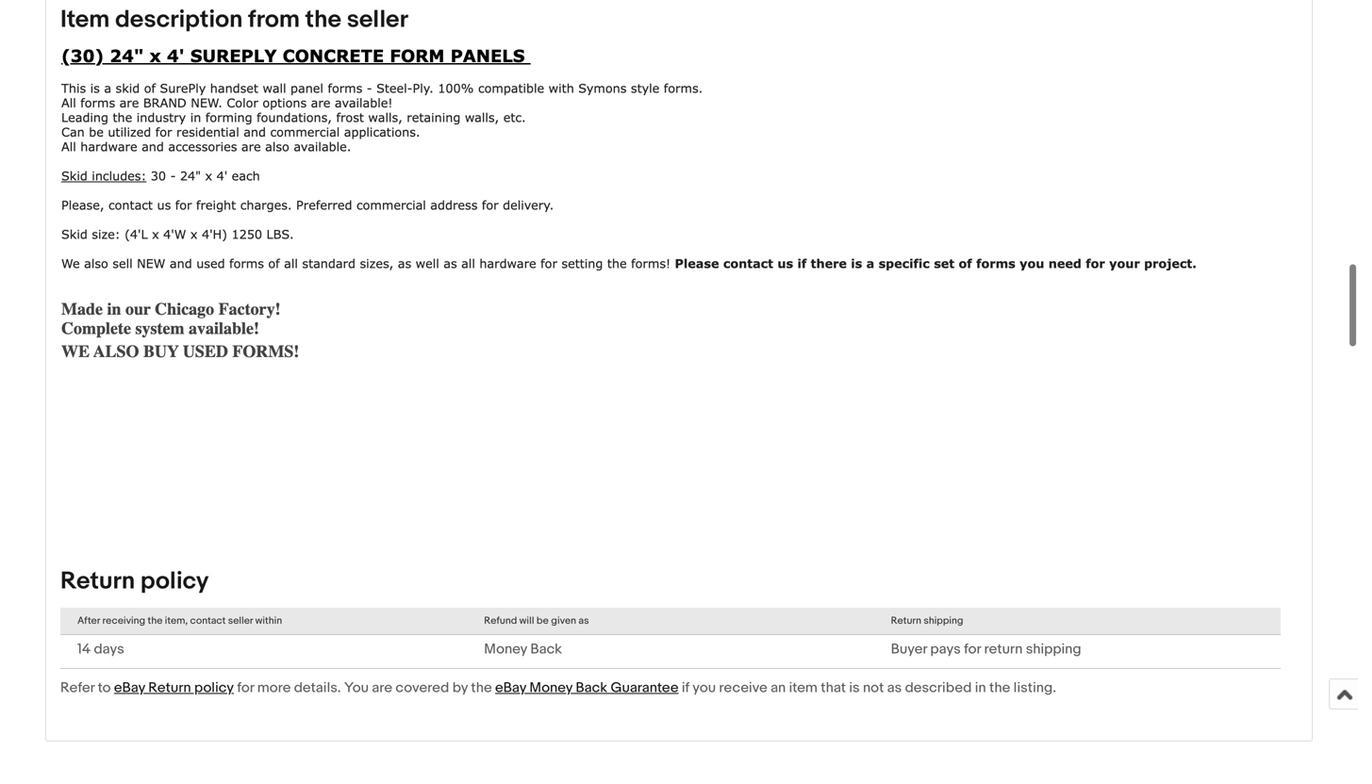 Task type: vqa. For each thing, say whether or not it's contained in the screenshot.
the bottom ARRIVED
no



Task type: locate. For each thing, give the bounding box(es) containing it.
ebay money back guarantee link
[[495, 680, 679, 697]]

is
[[849, 680, 860, 697]]

0 horizontal spatial for
[[237, 680, 254, 697]]

days
[[94, 641, 124, 658]]

0 vertical spatial return
[[60, 567, 135, 596]]

return right to
[[148, 680, 191, 697]]

0 horizontal spatial ebay
[[114, 680, 145, 697]]

back
[[530, 641, 562, 658], [576, 680, 607, 697]]

money down money back
[[529, 680, 573, 697]]

ebay
[[114, 680, 145, 697], [495, 680, 526, 697]]

money
[[484, 641, 527, 658], [529, 680, 573, 697]]

policy
[[140, 567, 209, 596], [194, 680, 234, 697]]

contact
[[190, 615, 226, 627]]

description
[[115, 5, 243, 34]]

1 horizontal spatial ebay
[[495, 680, 526, 697]]

shipping
[[924, 615, 963, 627], [1026, 641, 1081, 658]]

0 horizontal spatial money
[[484, 641, 527, 658]]

1 vertical spatial as
[[887, 680, 902, 697]]

return shipping
[[891, 615, 963, 627]]

as right not
[[887, 680, 902, 697]]

that
[[821, 680, 846, 697]]

0 vertical spatial for
[[964, 641, 981, 658]]

refund
[[484, 615, 517, 627]]

0 vertical spatial shipping
[[924, 615, 963, 627]]

buyer pays for return shipping
[[891, 641, 1081, 658]]

the
[[305, 5, 341, 34], [148, 615, 163, 627], [471, 680, 492, 697], [989, 680, 1010, 697]]

receiving
[[102, 615, 145, 627]]

by
[[452, 680, 468, 697]]

policy left more
[[194, 680, 234, 697]]

ebay down money back
[[495, 680, 526, 697]]

you
[[692, 680, 716, 697]]

not
[[863, 680, 884, 697]]

for
[[964, 641, 981, 658], [237, 680, 254, 697]]

14
[[77, 641, 91, 658]]

shipping up pays
[[924, 615, 963, 627]]

1 horizontal spatial as
[[887, 680, 902, 697]]

ebay right to
[[114, 680, 145, 697]]

to
[[98, 680, 111, 697]]

seller
[[347, 5, 408, 34], [228, 615, 253, 627]]

money down 'refund'
[[484, 641, 527, 658]]

1 vertical spatial money
[[529, 680, 573, 697]]

back left guarantee
[[576, 680, 607, 697]]

back down be
[[530, 641, 562, 658]]

1 vertical spatial return
[[891, 615, 921, 627]]

1 horizontal spatial back
[[576, 680, 607, 697]]

0 horizontal spatial return
[[60, 567, 135, 596]]

the right by
[[471, 680, 492, 697]]

0 horizontal spatial seller
[[228, 615, 253, 627]]

buyer
[[891, 641, 927, 658]]

0 vertical spatial back
[[530, 641, 562, 658]]

return for return shipping
[[891, 615, 921, 627]]

1 horizontal spatial seller
[[347, 5, 408, 34]]

return
[[60, 567, 135, 596], [891, 615, 921, 627], [148, 680, 191, 697]]

as right "given"
[[578, 615, 589, 627]]

after receiving the item, contact seller within
[[77, 615, 282, 627]]

return up the buyer
[[891, 615, 921, 627]]

return policy
[[60, 567, 209, 596]]

the right from on the top of page
[[305, 5, 341, 34]]

1 horizontal spatial return
[[148, 680, 191, 697]]

after
[[77, 615, 100, 627]]

2 vertical spatial return
[[148, 680, 191, 697]]

an
[[771, 680, 786, 697]]

item description from the seller
[[60, 5, 408, 34]]

return up after on the bottom left of the page
[[60, 567, 135, 596]]

shipping up listing.
[[1026, 641, 1081, 658]]

1 vertical spatial for
[[237, 680, 254, 697]]

0 vertical spatial money
[[484, 641, 527, 658]]

2 horizontal spatial return
[[891, 615, 921, 627]]

as
[[578, 615, 589, 627], [887, 680, 902, 697]]

1 horizontal spatial shipping
[[1026, 641, 1081, 658]]

1 horizontal spatial for
[[964, 641, 981, 658]]

for right pays
[[964, 641, 981, 658]]

ebay return policy link
[[114, 680, 234, 697]]

from
[[248, 5, 300, 34]]

1 horizontal spatial money
[[529, 680, 573, 697]]

refer to ebay return policy for more details. you are covered by the ebay money back guarantee if you receive an item that is not as described in the listing.
[[60, 680, 1056, 697]]

0 vertical spatial as
[[578, 615, 589, 627]]

policy up item,
[[140, 567, 209, 596]]

for left more
[[237, 680, 254, 697]]



Task type: describe. For each thing, give the bounding box(es) containing it.
item,
[[165, 615, 188, 627]]

are
[[372, 680, 392, 697]]

given
[[551, 615, 576, 627]]

listing.
[[1013, 680, 1056, 697]]

0 horizontal spatial as
[[578, 615, 589, 627]]

guarantee
[[611, 680, 679, 697]]

1 vertical spatial policy
[[194, 680, 234, 697]]

described
[[905, 680, 972, 697]]

money back
[[484, 641, 562, 658]]

1 vertical spatial seller
[[228, 615, 253, 627]]

more
[[257, 680, 291, 697]]

1 vertical spatial shipping
[[1026, 641, 1081, 658]]

pays
[[930, 641, 961, 658]]

return for return policy
[[60, 567, 135, 596]]

covered
[[396, 680, 449, 697]]

return
[[984, 641, 1023, 658]]

0 vertical spatial policy
[[140, 567, 209, 596]]

1 ebay from the left
[[114, 680, 145, 697]]

refund will be given as
[[484, 615, 589, 627]]

14 days
[[77, 641, 124, 658]]

the left item,
[[148, 615, 163, 627]]

in
[[975, 680, 986, 697]]

refer
[[60, 680, 95, 697]]

1 vertical spatial back
[[576, 680, 607, 697]]

the right in
[[989, 680, 1010, 697]]

details.
[[294, 680, 341, 697]]

receive
[[719, 680, 767, 697]]

be
[[537, 615, 549, 627]]

will
[[519, 615, 534, 627]]

0 horizontal spatial shipping
[[924, 615, 963, 627]]

item
[[789, 680, 818, 697]]

item
[[60, 5, 110, 34]]

0 vertical spatial seller
[[347, 5, 408, 34]]

you
[[344, 680, 369, 697]]

if
[[682, 680, 689, 697]]

within
[[255, 615, 282, 627]]

0 horizontal spatial back
[[530, 641, 562, 658]]

2 ebay from the left
[[495, 680, 526, 697]]



